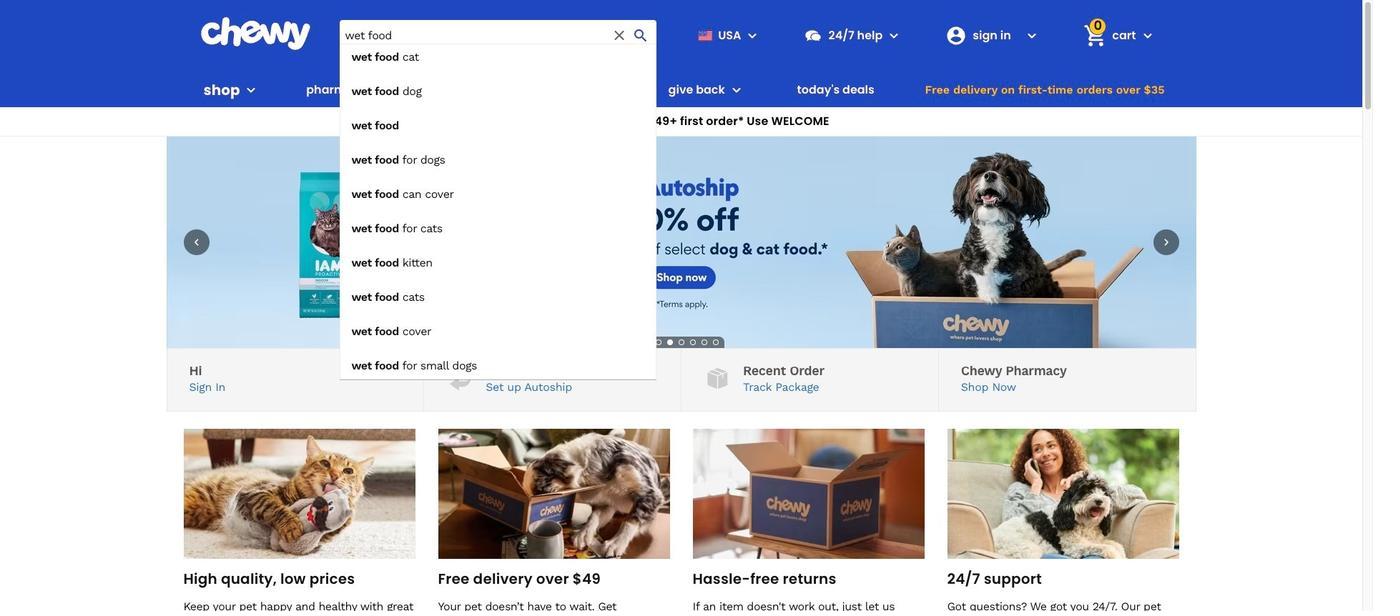 Task type: describe. For each thing, give the bounding box(es) containing it.
chewy support image
[[805, 26, 823, 45]]

site banner
[[0, 0, 1363, 380]]

choose slide to display. group
[[653, 337, 722, 348]]

Product search field
[[340, 20, 657, 380]]

/ image
[[704, 365, 732, 393]]

submit search image
[[633, 27, 650, 44]]



Task type: vqa. For each thing, say whether or not it's contained in the screenshot.
/ icon
yes



Task type: locate. For each thing, give the bounding box(es) containing it.
list box inside site banner
[[340, 44, 657, 380]]

menu image down "chewy home" "image"
[[243, 82, 260, 99]]

help menu image
[[886, 27, 903, 44]]

menu image up give back menu image
[[745, 27, 762, 44]]

items image
[[1083, 23, 1108, 48]]

stop automatic slide show image
[[642, 337, 653, 348]]

delete search image
[[611, 27, 629, 44]]

/ image
[[447, 365, 475, 393]]

list box
[[340, 44, 657, 380]]

account menu image
[[1024, 27, 1041, 44]]

cart menu image
[[1140, 27, 1157, 44]]

0 vertical spatial menu image
[[745, 27, 762, 44]]

1 vertical spatial menu image
[[243, 82, 260, 99]]

menu image
[[745, 27, 762, 44], [243, 82, 260, 99]]

0 horizontal spatial menu image
[[243, 82, 260, 99]]

Search text field
[[340, 20, 657, 51]]

50% off your first autoship of select dog and cat food. shop now image
[[166, 137, 1197, 348]]

give back menu image
[[728, 82, 746, 99]]

chewy home image
[[200, 17, 311, 50]]

1 horizontal spatial menu image
[[745, 27, 762, 44]]



